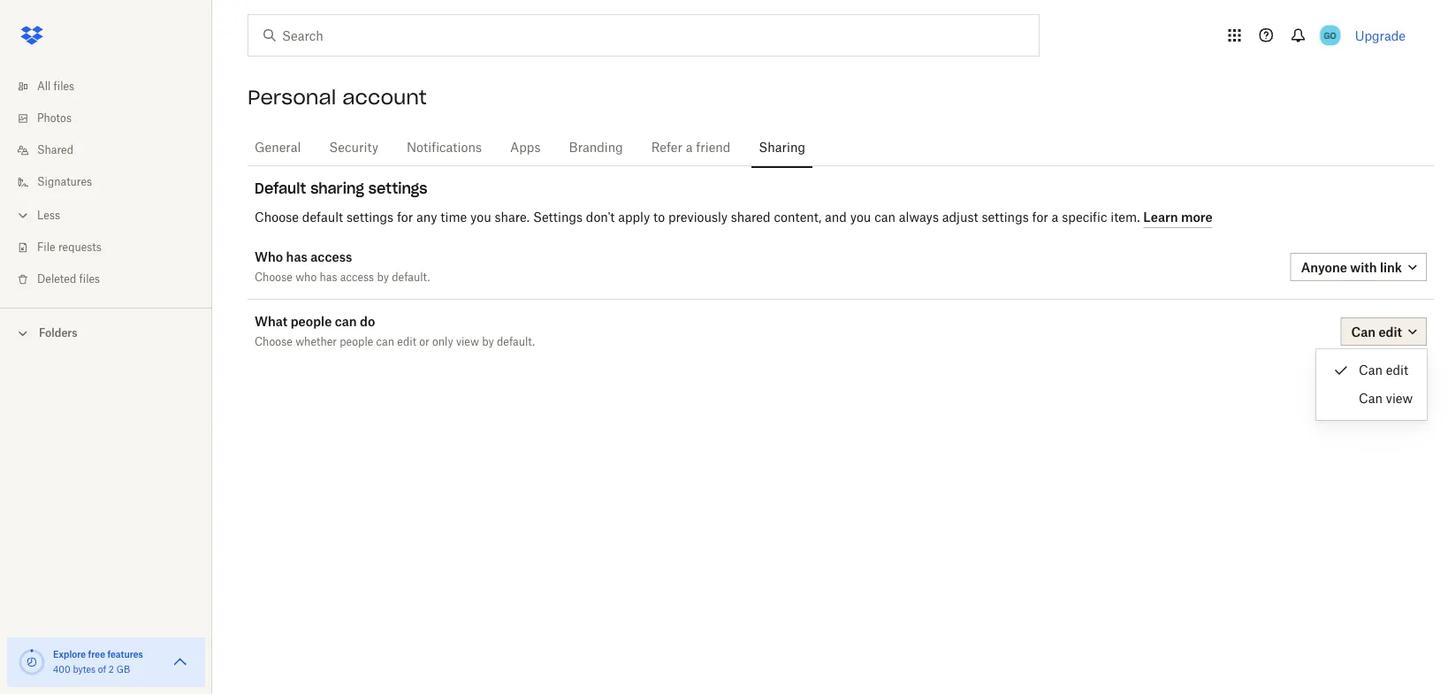 Task type: describe. For each thing, give the bounding box(es) containing it.
time
[[441, 212, 467, 224]]

0 vertical spatial access
[[311, 249, 352, 264]]

any
[[417, 212, 437, 224]]

all files
[[37, 81, 74, 92]]

don't
[[586, 212, 615, 224]]

do
[[360, 314, 375, 329]]

default sharing settings
[[255, 179, 428, 197]]

1 vertical spatial view
[[1387, 393, 1414, 405]]

personal
[[248, 85, 336, 110]]

1 vertical spatial people
[[340, 337, 374, 348]]

1 choose from the top
[[255, 212, 299, 224]]

settings
[[533, 212, 583, 224]]

1 vertical spatial a
[[1052, 212, 1059, 224]]

branding tab
[[562, 126, 630, 169]]

personal account
[[248, 85, 427, 110]]

files for all files
[[54, 81, 74, 92]]

2 you from the left
[[851, 212, 872, 224]]

always
[[899, 212, 939, 224]]

sharing tab
[[752, 126, 813, 169]]

branding
[[569, 142, 623, 154]]

default
[[302, 212, 343, 224]]

can edit radio item
[[1317, 356, 1428, 385]]

sharing
[[759, 142, 806, 154]]

gb
[[116, 666, 130, 675]]

refer a friend tab
[[645, 126, 738, 169]]

who
[[296, 273, 317, 283]]

explore
[[53, 649, 86, 660]]

folders
[[39, 326, 77, 340]]

by inside "what people can do choose whether people can edit or only view by default."
[[482, 337, 494, 348]]

choose inside who has access choose who has access by default.
[[255, 273, 293, 283]]

2 for from the left
[[1033, 212, 1049, 224]]

1 vertical spatial access
[[340, 273, 374, 283]]

view inside "what people can do choose whether people can edit or only view by default."
[[456, 337, 479, 348]]

file requests link
[[14, 232, 212, 264]]

notifications
[[407, 142, 482, 154]]

only
[[433, 337, 453, 348]]

apply
[[619, 212, 650, 224]]

upgrade
[[1356, 28, 1406, 43]]

default
[[255, 179, 306, 197]]

explore free features 400 bytes of 2 gb
[[53, 649, 143, 675]]

a inside tab
[[686, 142, 693, 154]]

deleted files
[[37, 274, 100, 285]]

settings for sharing
[[369, 179, 428, 197]]

edit inside "can edit" radio item
[[1387, 364, 1409, 377]]

deleted
[[37, 274, 76, 285]]

tab list containing general
[[248, 124, 1435, 169]]

folders button
[[0, 319, 212, 345]]

1 you from the left
[[471, 212, 492, 224]]

who
[[255, 249, 283, 264]]

free
[[88, 649, 105, 660]]

settings right adjust
[[982, 212, 1029, 224]]

default. inside who has access choose who has access by default.
[[392, 273, 430, 283]]



Task type: vqa. For each thing, say whether or not it's contained in the screenshot.
photo on the right top of the page
no



Task type: locate. For each thing, give the bounding box(es) containing it.
notifications tab
[[400, 126, 489, 169]]

0 horizontal spatial by
[[377, 273, 389, 283]]

files for deleted files
[[79, 274, 100, 285]]

1 horizontal spatial files
[[79, 274, 100, 285]]

choose default settings for any time you share. settings don't apply to previously shared content, and you can always adjust settings for a specific item.
[[255, 212, 1144, 224]]

default. inside "what people can do choose whether people can edit or only view by default."
[[497, 337, 535, 348]]

apps
[[510, 142, 541, 154]]

file requests
[[37, 242, 102, 253]]

can left 'always'
[[875, 212, 896, 224]]

1 horizontal spatial by
[[482, 337, 494, 348]]

and
[[825, 212, 847, 224]]

for left specific
[[1033, 212, 1049, 224]]

general tab
[[248, 126, 308, 169]]

who has access choose who has access by default.
[[255, 249, 430, 283]]

list
[[0, 60, 212, 308]]

account
[[343, 85, 427, 110]]

shared
[[37, 145, 73, 156]]

can
[[1359, 364, 1383, 377], [1359, 393, 1383, 405]]

content,
[[774, 212, 822, 224]]

or
[[419, 337, 430, 348]]

1 can from the top
[[1359, 364, 1383, 377]]

choose down the what
[[255, 337, 293, 348]]

1 horizontal spatial has
[[320, 273, 337, 283]]

all
[[37, 81, 51, 92]]

to
[[654, 212, 665, 224]]

by
[[377, 273, 389, 283], [482, 337, 494, 348]]

1 vertical spatial edit
[[1387, 364, 1409, 377]]

can view
[[1359, 393, 1414, 405]]

can up "can view"
[[1359, 364, 1383, 377]]

0 horizontal spatial view
[[456, 337, 479, 348]]

security tab
[[322, 126, 386, 169]]

files right "all" at top
[[54, 81, 74, 92]]

whether
[[296, 337, 337, 348]]

choose
[[255, 212, 299, 224], [255, 273, 293, 283], [255, 337, 293, 348]]

1 vertical spatial can
[[335, 314, 357, 329]]

0 horizontal spatial edit
[[397, 337, 417, 348]]

edit
[[397, 337, 417, 348], [1387, 364, 1409, 377]]

previously
[[669, 212, 728, 224]]

upgrade link
[[1356, 28, 1406, 43]]

1 vertical spatial files
[[79, 274, 100, 285]]

has
[[286, 249, 308, 264], [320, 273, 337, 283]]

people
[[291, 314, 332, 329], [340, 337, 374, 348]]

2 can from the top
[[1359, 393, 1383, 405]]

what
[[255, 314, 288, 329]]

can down "can edit" radio item
[[1359, 393, 1383, 405]]

1 vertical spatial by
[[482, 337, 494, 348]]

can inside radio item
[[1359, 364, 1383, 377]]

1 for from the left
[[397, 212, 413, 224]]

what people can do choose whether people can edit or only view by default.
[[255, 314, 535, 348]]

refer a friend
[[652, 142, 731, 154]]

you right the time
[[471, 212, 492, 224]]

bytes
[[73, 666, 96, 675]]

view down can edit
[[1387, 393, 1414, 405]]

0 horizontal spatial can
[[335, 314, 357, 329]]

general
[[255, 142, 301, 154]]

0 vertical spatial choose
[[255, 212, 299, 224]]

shared
[[731, 212, 771, 224]]

0 horizontal spatial files
[[54, 81, 74, 92]]

0 horizontal spatial people
[[291, 314, 332, 329]]

0 vertical spatial by
[[377, 273, 389, 283]]

400
[[53, 666, 71, 675]]

2 choose from the top
[[255, 273, 293, 283]]

0 vertical spatial files
[[54, 81, 74, 92]]

less
[[37, 211, 60, 221]]

2 horizontal spatial can
[[875, 212, 896, 224]]

1 horizontal spatial you
[[851, 212, 872, 224]]

apps tab
[[503, 126, 548, 169]]

1 vertical spatial default.
[[497, 337, 535, 348]]

0 vertical spatial people
[[291, 314, 332, 329]]

by inside who has access choose who has access by default.
[[377, 273, 389, 283]]

edit inside "what people can do choose whether people can edit or only view by default."
[[397, 337, 417, 348]]

0 horizontal spatial you
[[471, 212, 492, 224]]

has right who
[[320, 273, 337, 283]]

sharing
[[311, 179, 364, 197]]

signatures link
[[14, 166, 212, 198]]

security
[[329, 142, 379, 154]]

can left do
[[335, 314, 357, 329]]

0 vertical spatial can
[[875, 212, 896, 224]]

file
[[37, 242, 55, 253]]

can edit
[[1359, 364, 1409, 377]]

3 choose from the top
[[255, 337, 293, 348]]

for left "any"
[[397, 212, 413, 224]]

access up do
[[340, 273, 374, 283]]

settings down default sharing settings
[[347, 212, 394, 224]]

files right deleted
[[79, 274, 100, 285]]

a right the refer
[[686, 142, 693, 154]]

features
[[107, 649, 143, 660]]

settings up "any"
[[369, 179, 428, 197]]

by up "what people can do choose whether people can edit or only view by default."
[[377, 273, 389, 283]]

deleted files link
[[14, 264, 212, 295]]

tab list
[[248, 124, 1435, 169]]

1 horizontal spatial default.
[[497, 337, 535, 348]]

you right and
[[851, 212, 872, 224]]

default.
[[392, 273, 430, 283], [497, 337, 535, 348]]

0 horizontal spatial has
[[286, 249, 308, 264]]

files
[[54, 81, 74, 92], [79, 274, 100, 285]]

view
[[456, 337, 479, 348], [1387, 393, 1414, 405]]

you
[[471, 212, 492, 224], [851, 212, 872, 224]]

0 vertical spatial a
[[686, 142, 693, 154]]

list containing all files
[[0, 60, 212, 308]]

specific
[[1062, 212, 1108, 224]]

can for can edit
[[1359, 364, 1383, 377]]

adjust
[[943, 212, 979, 224]]

dropbox image
[[14, 18, 50, 53]]

0 horizontal spatial default.
[[392, 273, 430, 283]]

1 horizontal spatial view
[[1387, 393, 1414, 405]]

1 horizontal spatial edit
[[1387, 364, 1409, 377]]

2
[[109, 666, 114, 675]]

edit left or
[[397, 337, 417, 348]]

0 vertical spatial default.
[[392, 273, 430, 283]]

item.
[[1111, 212, 1141, 224]]

can left or
[[376, 337, 395, 348]]

people up whether
[[291, 314, 332, 329]]

requests
[[58, 242, 102, 253]]

all files link
[[14, 71, 212, 103]]

1 vertical spatial has
[[320, 273, 337, 283]]

1 horizontal spatial a
[[1052, 212, 1059, 224]]

can
[[875, 212, 896, 224], [335, 314, 357, 329], [376, 337, 395, 348]]

0 vertical spatial can
[[1359, 364, 1383, 377]]

choose down the default
[[255, 212, 299, 224]]

has up who
[[286, 249, 308, 264]]

1 horizontal spatial people
[[340, 337, 374, 348]]

choose inside "what people can do choose whether people can edit or only view by default."
[[255, 337, 293, 348]]

photos
[[37, 113, 72, 124]]

a left specific
[[1052, 212, 1059, 224]]

for
[[397, 212, 413, 224], [1033, 212, 1049, 224]]

of
[[98, 666, 106, 675]]

0 horizontal spatial for
[[397, 212, 413, 224]]

edit up "can view"
[[1387, 364, 1409, 377]]

0 vertical spatial has
[[286, 249, 308, 264]]

choose down who
[[255, 273, 293, 283]]

refer
[[652, 142, 683, 154]]

view right only at the left
[[456, 337, 479, 348]]

0 vertical spatial edit
[[397, 337, 417, 348]]

0 horizontal spatial a
[[686, 142, 693, 154]]

settings
[[369, 179, 428, 197], [347, 212, 394, 224], [982, 212, 1029, 224]]

a
[[686, 142, 693, 154], [1052, 212, 1059, 224]]

2 vertical spatial can
[[376, 337, 395, 348]]

by right only at the left
[[482, 337, 494, 348]]

default. up "what people can do choose whether people can edit or only view by default."
[[392, 273, 430, 283]]

1 vertical spatial choose
[[255, 273, 293, 283]]

access
[[311, 249, 352, 264], [340, 273, 374, 283]]

friend
[[696, 142, 731, 154]]

access up who
[[311, 249, 352, 264]]

photos link
[[14, 103, 212, 134]]

signatures
[[37, 177, 92, 188]]

1 horizontal spatial can
[[376, 337, 395, 348]]

0 vertical spatial view
[[456, 337, 479, 348]]

settings for default
[[347, 212, 394, 224]]

1 vertical spatial can
[[1359, 393, 1383, 405]]

quota usage element
[[18, 648, 46, 677]]

less image
[[14, 207, 32, 224]]

people down do
[[340, 337, 374, 348]]

can for can view
[[1359, 393, 1383, 405]]

share.
[[495, 212, 530, 224]]

1 horizontal spatial for
[[1033, 212, 1049, 224]]

shared link
[[14, 134, 212, 166]]

default. right only at the left
[[497, 337, 535, 348]]

2 vertical spatial choose
[[255, 337, 293, 348]]



